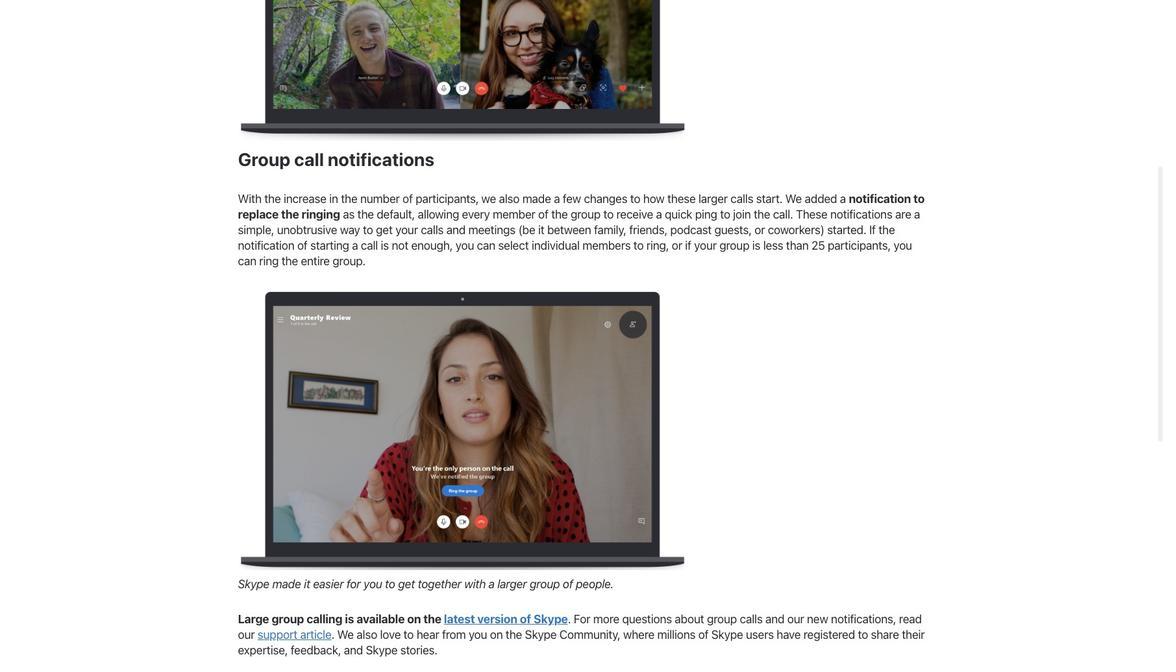 Task type: locate. For each thing, give the bounding box(es) containing it.
ping
[[695, 208, 718, 222]]

also
[[499, 193, 520, 206], [357, 629, 377, 643]]

1 horizontal spatial we
[[786, 193, 802, 206]]

0 horizontal spatial participants,
[[416, 193, 479, 206]]

call
[[294, 149, 324, 170], [361, 239, 378, 253]]

version
[[478, 613, 518, 627]]

group left people.
[[530, 578, 560, 592]]

made up member
[[523, 193, 551, 206]]

0 vertical spatial and
[[447, 224, 466, 237]]

also down available
[[357, 629, 377, 643]]

0 vertical spatial your
[[396, 224, 418, 237]]

is right calling
[[345, 613, 354, 627]]

call.
[[773, 208, 793, 222]]

2 horizontal spatial is
[[753, 239, 761, 253]]

on inside the . we also love to hear from you on the skype community, where millions of skype users have registered to share their expertise, feedback, and skype stories.
[[490, 629, 503, 643]]

the inside notification to replace the ringing
[[281, 208, 299, 222]]

group
[[571, 208, 601, 222], [720, 239, 750, 253], [530, 578, 560, 592], [272, 613, 304, 627], [707, 613, 737, 627]]

your
[[396, 224, 418, 237], [694, 239, 717, 253]]

changes
[[584, 193, 628, 206]]

call up increase
[[294, 149, 324, 170]]

with
[[238, 193, 262, 206]]

1 vertical spatial larger
[[498, 578, 527, 592]]

2 horizontal spatial and
[[766, 613, 785, 627]]

way
[[340, 224, 360, 237]]

have
[[777, 629, 801, 643]]

0 horizontal spatial call
[[294, 149, 324, 170]]

also inside the . we also love to hear from you on the skype community, where millions of skype users have registered to share their expertise, feedback, and skype stories.
[[357, 629, 377, 643]]

of inside the . we also love to hear from you on the skype community, where millions of skype users have registered to share their expertise, feedback, and skype stories.
[[699, 629, 709, 643]]

on
[[407, 613, 421, 627], [490, 629, 503, 643]]

calls inside the . for more questions about group calls and our new notifications, read our
[[740, 613, 763, 627]]

1 vertical spatial calls
[[421, 224, 444, 237]]

your right if
[[694, 239, 717, 253]]

you down meetings
[[456, 239, 474, 253]]

0 vertical spatial calls
[[731, 193, 754, 206]]

you right from
[[469, 629, 487, 643]]

users
[[746, 629, 774, 643]]

group right about
[[707, 613, 737, 627]]

hear
[[417, 629, 439, 643]]

. inside the . for more questions about group calls and our new notifications, read our
[[568, 613, 571, 627]]

. left for
[[568, 613, 571, 627]]

call up the group.
[[361, 239, 378, 253]]

community,
[[560, 629, 621, 643]]

it left easier
[[304, 578, 310, 592]]

0 horizontal spatial on
[[407, 613, 421, 627]]

group video call on skype desktop image
[[238, 0, 686, 141]]

1 vertical spatial notification
[[238, 239, 295, 253]]

we up call.
[[786, 193, 802, 206]]

we
[[786, 193, 802, 206], [337, 629, 354, 643]]

we down calling
[[337, 629, 354, 643]]

1 vertical spatial call
[[361, 239, 378, 253]]

1 horizontal spatial it
[[538, 224, 545, 237]]

1 horizontal spatial get
[[398, 578, 415, 592]]

get down "default,"
[[376, 224, 393, 237]]

made
[[523, 193, 551, 206], [272, 578, 301, 592]]

0 horizontal spatial or
[[672, 239, 683, 253]]

0 vertical spatial participants,
[[416, 193, 479, 206]]

0 horizontal spatial our
[[238, 629, 255, 643]]

1 vertical spatial we
[[337, 629, 354, 643]]

these
[[668, 193, 696, 206]]

notifications up number
[[328, 149, 435, 170]]

0 vertical spatial call
[[294, 149, 324, 170]]

it inside 'as the default, allowing every member of the group to receive a quick ping to join the call. these notifications are a simple, unobtrusive way to get your calls and meetings (be it between family, friends, podcast guests, or coworkers) started. if the notification of starting a call is not enough, you can select individual members to ring, or if your group is less than 25 participants, you can ring the entire group.'
[[538, 224, 545, 237]]

. for for
[[568, 613, 571, 627]]

1 vertical spatial made
[[272, 578, 301, 592]]

1 vertical spatial and
[[766, 613, 785, 627]]

notification up "ring"
[[238, 239, 295, 253]]

notifications,
[[831, 613, 897, 627]]

made left easier
[[272, 578, 301, 592]]

group
[[238, 149, 291, 170]]

we inside the . we also love to hear from you on the skype community, where millions of skype users have registered to share their expertise, feedback, and skype stories.
[[337, 629, 354, 643]]

simple,
[[238, 224, 274, 237]]

and up have
[[766, 613, 785, 627]]

1 horizontal spatial on
[[490, 629, 503, 643]]

unobtrusive
[[277, 224, 337, 237]]

the up replace
[[264, 193, 281, 206]]

larger up latest version of skype link
[[498, 578, 527, 592]]

a
[[554, 193, 560, 206], [840, 193, 846, 206], [656, 208, 662, 222], [915, 208, 921, 222], [352, 239, 358, 253], [489, 578, 495, 592]]

0 vertical spatial can
[[477, 239, 496, 253]]

1 vertical spatial can
[[238, 255, 257, 268]]

1 vertical spatial also
[[357, 629, 377, 643]]

group.
[[333, 255, 366, 268]]

1 vertical spatial get
[[398, 578, 415, 592]]

you right the for
[[364, 578, 382, 592]]

a left few
[[554, 193, 560, 206]]

group call notifications
[[238, 149, 435, 170]]

and down allowing
[[447, 224, 466, 237]]

millions
[[658, 629, 696, 643]]

get
[[376, 224, 393, 237], [398, 578, 415, 592]]

of down about
[[699, 629, 709, 643]]

0 horizontal spatial .
[[332, 629, 335, 643]]

0 vertical spatial .
[[568, 613, 571, 627]]

0 vertical spatial get
[[376, 224, 393, 237]]

skype down latest version of skype link
[[525, 629, 557, 643]]

0 vertical spatial notifications
[[328, 149, 435, 170]]

you
[[456, 239, 474, 253], [894, 239, 913, 253], [364, 578, 382, 592], [469, 629, 487, 643]]

calls
[[731, 193, 754, 206], [421, 224, 444, 237], [740, 613, 763, 627]]

expertise,
[[238, 644, 288, 658]]

receive
[[617, 208, 653, 222]]

notifications
[[328, 149, 435, 170], [831, 208, 893, 222]]

0 horizontal spatial notification
[[238, 239, 295, 253]]

the down increase
[[281, 208, 299, 222]]

on down version
[[490, 629, 503, 643]]

also up member
[[499, 193, 520, 206]]

1 horizontal spatial also
[[499, 193, 520, 206]]

from
[[442, 629, 466, 643]]

feedback,
[[291, 644, 341, 658]]

1 horizontal spatial call
[[361, 239, 378, 253]]

or left if
[[672, 239, 683, 253]]

notification to replace the ringing
[[238, 193, 925, 222]]

larger
[[699, 193, 728, 206], [498, 578, 527, 592]]

0 horizontal spatial larger
[[498, 578, 527, 592]]

start.
[[757, 193, 783, 206]]

calls up enough,
[[421, 224, 444, 237]]

notification inside notification to replace the ringing
[[849, 193, 911, 206]]

1 horizontal spatial and
[[447, 224, 466, 237]]

the right in
[[341, 193, 358, 206]]

participants, down started.
[[828, 239, 891, 253]]

it
[[538, 224, 545, 237], [304, 578, 310, 592]]

or up less
[[755, 224, 765, 237]]

more
[[593, 613, 620, 627]]

a right added
[[840, 193, 846, 206]]

skype
[[238, 578, 270, 592], [534, 613, 568, 627], [525, 629, 557, 643], [712, 629, 743, 643], [366, 644, 398, 658]]

2 vertical spatial and
[[344, 644, 363, 658]]

guests,
[[715, 224, 752, 237]]

0 horizontal spatial also
[[357, 629, 377, 643]]

0 horizontal spatial made
[[272, 578, 301, 592]]

.
[[568, 613, 571, 627], [332, 629, 335, 643]]

1 vertical spatial on
[[490, 629, 503, 643]]

or
[[755, 224, 765, 237], [672, 239, 683, 253]]

starting
[[310, 239, 349, 253]]

the right the if
[[879, 224, 895, 237]]

calls up users
[[740, 613, 763, 627]]

2 vertical spatial calls
[[740, 613, 763, 627]]

1 vertical spatial your
[[694, 239, 717, 253]]

0 horizontal spatial we
[[337, 629, 354, 643]]

added
[[805, 193, 838, 206]]

. inside the . we also love to hear from you on the skype community, where millions of skype users have registered to share their expertise, feedback, and skype stories.
[[332, 629, 335, 643]]

0 horizontal spatial your
[[396, 224, 418, 237]]

0 vertical spatial also
[[499, 193, 520, 206]]

in
[[329, 193, 338, 206]]

started.
[[828, 224, 867, 237]]

call inside 'as the default, allowing every member of the group to receive a quick ping to join the call. these notifications are a simple, unobtrusive way to get your calls and meetings (be it between family, friends, podcast guests, or coworkers) started. if the notification of starting a call is not enough, you can select individual members to ring, or if your group is less than 25 participants, you can ring the entire group.'
[[361, 239, 378, 253]]

1 horizontal spatial our
[[788, 613, 805, 627]]

of right version
[[520, 613, 531, 627]]

is left less
[[753, 239, 761, 253]]

1 horizontal spatial larger
[[699, 193, 728, 206]]

to
[[631, 193, 641, 206], [914, 193, 925, 206], [604, 208, 614, 222], [720, 208, 731, 222], [363, 224, 373, 237], [634, 239, 644, 253], [385, 578, 395, 592], [404, 629, 414, 643], [858, 629, 868, 643]]

ring
[[259, 255, 279, 268]]

the up the between at the top of the page
[[552, 208, 568, 222]]

article
[[300, 629, 332, 643]]

get left together
[[398, 578, 415, 592]]

as
[[343, 208, 355, 222]]

1 horizontal spatial can
[[477, 239, 496, 253]]

with
[[465, 578, 486, 592]]

group down guests,
[[720, 239, 750, 253]]

1 vertical spatial it
[[304, 578, 310, 592]]

1 vertical spatial .
[[332, 629, 335, 643]]

read
[[899, 613, 922, 627]]

1 horizontal spatial notifications
[[831, 208, 893, 222]]

0 horizontal spatial get
[[376, 224, 393, 237]]

the down latest version of skype link
[[506, 629, 522, 643]]

is
[[381, 239, 389, 253], [753, 239, 761, 253], [345, 613, 354, 627]]

0 horizontal spatial can
[[238, 255, 257, 268]]

larger up ping
[[699, 193, 728, 206]]

calls up join
[[731, 193, 754, 206]]

our down large
[[238, 629, 255, 643]]

1 horizontal spatial notification
[[849, 193, 911, 206]]

and
[[447, 224, 466, 237], [766, 613, 785, 627], [344, 644, 363, 658]]

calling
[[307, 613, 343, 627]]

your up not at the left top
[[396, 224, 418, 237]]

0 vertical spatial made
[[523, 193, 551, 206]]

participants, up allowing
[[416, 193, 479, 206]]

for
[[347, 578, 361, 592]]

1 horizontal spatial .
[[568, 613, 571, 627]]

is left not at the left top
[[381, 239, 389, 253]]

it right (be
[[538, 224, 545, 237]]

replace
[[238, 208, 279, 222]]

support article link
[[258, 629, 332, 643]]

1 vertical spatial participants,
[[828, 239, 891, 253]]

0 vertical spatial notification
[[849, 193, 911, 206]]

the
[[264, 193, 281, 206], [341, 193, 358, 206], [281, 208, 299, 222], [358, 208, 374, 222], [552, 208, 568, 222], [754, 208, 771, 222], [879, 224, 895, 237], [282, 255, 298, 268], [424, 613, 442, 627], [506, 629, 522, 643]]

with the increase in the number of participants, we also made a few changes to how these larger calls start. we added a
[[238, 193, 849, 206]]

the right "ring"
[[282, 255, 298, 268]]

family,
[[594, 224, 627, 237]]

our up have
[[788, 613, 805, 627]]

and right feedback,
[[344, 644, 363, 658]]

on up hear at bottom
[[407, 613, 421, 627]]

can down meetings
[[477, 239, 496, 253]]

notifications up the if
[[831, 208, 893, 222]]

1 horizontal spatial or
[[755, 224, 765, 237]]

0 horizontal spatial and
[[344, 644, 363, 658]]

can left "ring"
[[238, 255, 257, 268]]

less
[[764, 239, 784, 253]]

of down unobtrusive on the left top of page
[[297, 239, 308, 253]]

1 horizontal spatial participants,
[[828, 239, 891, 253]]

you inside the . we also love to hear from you on the skype community, where millions of skype users have registered to share their expertise, feedback, and skype stories.
[[469, 629, 487, 643]]

0 vertical spatial it
[[538, 224, 545, 237]]

1 vertical spatial our
[[238, 629, 255, 643]]

. down calling
[[332, 629, 335, 643]]

0 vertical spatial on
[[407, 613, 421, 627]]

participants,
[[416, 193, 479, 206], [828, 239, 891, 253]]

notification up are
[[849, 193, 911, 206]]

a right are
[[915, 208, 921, 222]]

support
[[258, 629, 298, 643]]

1 vertical spatial notifications
[[831, 208, 893, 222]]

0 vertical spatial larger
[[699, 193, 728, 206]]

to inside notification to replace the ringing
[[914, 193, 925, 206]]



Task type: vqa. For each thing, say whether or not it's contained in the screenshot.
the left Experience
no



Task type: describe. For each thing, give the bounding box(es) containing it.
ring the group on skype desktop image
[[238, 289, 686, 571]]

few
[[563, 193, 581, 206]]

1 horizontal spatial your
[[694, 239, 717, 253]]

members
[[583, 239, 631, 253]]

group inside the . for more questions about group calls and our new notifications, read our
[[707, 613, 737, 627]]

number
[[360, 193, 400, 206]]

about
[[675, 613, 704, 627]]

1 horizontal spatial made
[[523, 193, 551, 206]]

where
[[623, 629, 655, 643]]

the inside the . we also love to hear from you on the skype community, where millions of skype users have registered to share their expertise, feedback, and skype stories.
[[506, 629, 522, 643]]

select
[[498, 239, 529, 253]]

and inside the . for more questions about group calls and our new notifications, read our
[[766, 613, 785, 627]]

are
[[896, 208, 912, 222]]

0 horizontal spatial it
[[304, 578, 310, 592]]

podcast
[[671, 224, 712, 237]]

and inside the . we also love to hear from you on the skype community, where millions of skype users have registered to share their expertise, feedback, and skype stories.
[[344, 644, 363, 658]]

if
[[870, 224, 876, 237]]

large group calling is available on the latest version of skype
[[238, 613, 568, 627]]

join
[[733, 208, 751, 222]]

0 horizontal spatial is
[[345, 613, 354, 627]]

new
[[807, 613, 829, 627]]

latest
[[444, 613, 475, 627]]

25
[[812, 239, 825, 253]]

meetings
[[469, 224, 516, 237]]

you down are
[[894, 239, 913, 253]]

skype down love
[[366, 644, 398, 658]]

1 vertical spatial or
[[672, 239, 683, 253]]

for
[[574, 613, 591, 627]]

. for more questions about group calls and our new notifications, read our
[[238, 613, 922, 643]]

0 vertical spatial our
[[788, 613, 805, 627]]

enough,
[[411, 239, 453, 253]]

the up hear at bottom
[[424, 613, 442, 627]]

these
[[796, 208, 828, 222]]

the down start.
[[754, 208, 771, 222]]

1 horizontal spatial is
[[381, 239, 389, 253]]

quick
[[665, 208, 693, 222]]

calls inside 'as the default, allowing every member of the group to receive a quick ping to join the call. these notifications are a simple, unobtrusive way to get your calls and meetings (be it between family, friends, podcast guests, or coworkers) started. if the notification of starting a call is not enough, you can select individual members to ring, or if your group is less than 25 participants, you can ring the entire group.'
[[421, 224, 444, 237]]

love
[[380, 629, 401, 643]]

notifications inside 'as the default, allowing every member of the group to receive a quick ping to join the call. these notifications are a simple, unobtrusive way to get your calls and meetings (be it between family, friends, podcast guests, or coworkers) started. if the notification of starting a call is not enough, you can select individual members to ring, or if your group is less than 25 participants, you can ring the entire group.'
[[831, 208, 893, 222]]

0 vertical spatial we
[[786, 193, 802, 206]]

share
[[871, 629, 899, 643]]

allowing
[[418, 208, 459, 222]]

coworkers)
[[768, 224, 825, 237]]

group down few
[[571, 208, 601, 222]]

. we also love to hear from you on the skype community, where millions of skype users have registered to share their expertise, feedback, and skype stories.
[[238, 629, 925, 658]]

0 horizontal spatial notifications
[[328, 149, 435, 170]]

the right as on the left top of the page
[[358, 208, 374, 222]]

between
[[547, 224, 591, 237]]

individual
[[532, 239, 580, 253]]

skype made it easier for you to get together with a larger group of people.
[[238, 578, 614, 592]]

ringing
[[302, 208, 340, 222]]

stories.
[[401, 644, 438, 658]]

easier
[[313, 578, 344, 592]]

skype up large
[[238, 578, 270, 592]]

get inside 'as the default, allowing every member of the group to receive a quick ping to join the call. these notifications are a simple, unobtrusive way to get your calls and meetings (be it between family, friends, podcast guests, or coworkers) started. if the notification of starting a call is not enough, you can select individual members to ring, or if your group is less than 25 participants, you can ring the entire group.'
[[376, 224, 393, 237]]

default,
[[377, 208, 415, 222]]

not
[[392, 239, 409, 253]]

how
[[644, 193, 665, 206]]

available
[[357, 613, 405, 627]]

as the default, allowing every member of the group to receive a quick ping to join the call. these notifications are a simple, unobtrusive way to get your calls and meetings (be it between family, friends, podcast guests, or coworkers) started. if the notification of starting a call is not enough, you can select individual members to ring, or if your group is less than 25 participants, you can ring the entire group.
[[238, 208, 921, 268]]

. for we
[[332, 629, 335, 643]]

skype left for
[[534, 613, 568, 627]]

questions
[[623, 613, 672, 627]]

group up "support article" link
[[272, 613, 304, 627]]

ring,
[[647, 239, 669, 253]]

we
[[482, 193, 496, 206]]

increase
[[284, 193, 327, 206]]

and inside 'as the default, allowing every member of the group to receive a quick ping to join the call. these notifications are a simple, unobtrusive way to get your calls and meetings (be it between family, friends, podcast guests, or coworkers) started. if the notification of starting a call is not enough, you can select individual members to ring, or if your group is less than 25 participants, you can ring the entire group.'
[[447, 224, 466, 237]]

0 vertical spatial or
[[755, 224, 765, 237]]

people.
[[576, 578, 614, 592]]

of left people.
[[563, 578, 573, 592]]

registered
[[804, 629, 855, 643]]

member
[[493, 208, 536, 222]]

of down with the increase in the number of participants, we also made a few changes to how these larger calls start. we added a
[[538, 208, 549, 222]]

large
[[238, 613, 269, 627]]

friends,
[[629, 224, 668, 237]]

of up "default,"
[[403, 193, 413, 206]]

than
[[786, 239, 809, 253]]

participants, inside 'as the default, allowing every member of the group to receive a quick ping to join the call. these notifications are a simple, unobtrusive way to get your calls and meetings (be it between family, friends, podcast guests, or coworkers) started. if the notification of starting a call is not enough, you can select individual members to ring, or if your group is less than 25 participants, you can ring the entire group.'
[[828, 239, 891, 253]]

latest version of skype link
[[444, 613, 568, 627]]

notification inside 'as the default, allowing every member of the group to receive a quick ping to join the call. these notifications are a simple, unobtrusive way to get your calls and meetings (be it between family, friends, podcast guests, or coworkers) started. if the notification of starting a call is not enough, you can select individual members to ring, or if your group is less than 25 participants, you can ring the entire group.'
[[238, 239, 295, 253]]

every
[[462, 208, 490, 222]]

if
[[685, 239, 692, 253]]

skype left users
[[712, 629, 743, 643]]

(be
[[519, 224, 536, 237]]

a down way
[[352, 239, 358, 253]]

entire
[[301, 255, 330, 268]]

together
[[418, 578, 462, 592]]

a down how
[[656, 208, 662, 222]]

a right with
[[489, 578, 495, 592]]

their
[[902, 629, 925, 643]]

support article
[[258, 629, 332, 643]]



